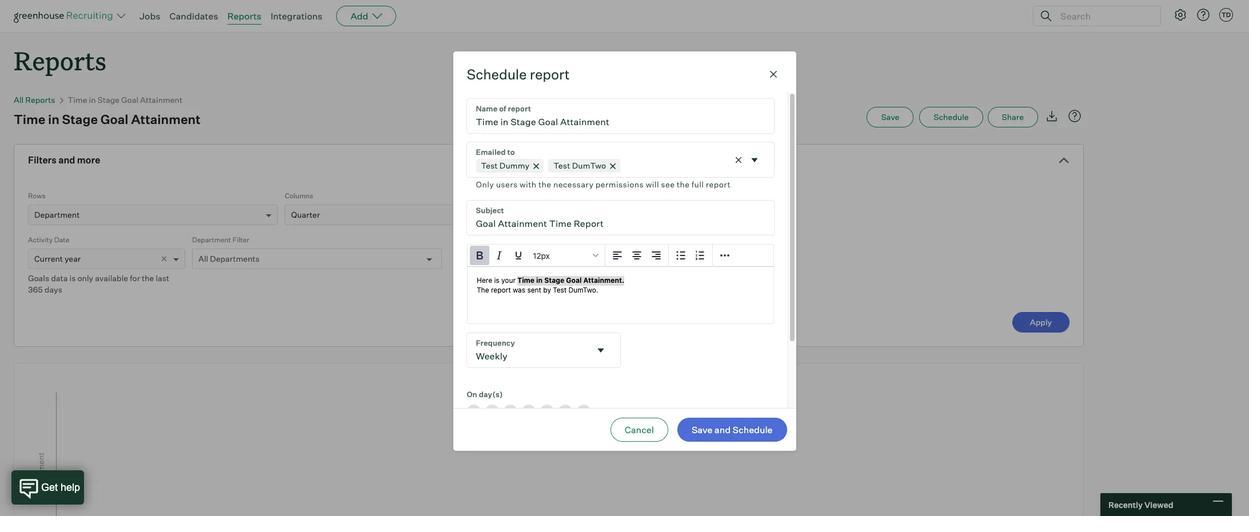 Task type: describe. For each thing, give the bounding box(es) containing it.
is
[[69, 273, 76, 283]]

1 toolbar from the left
[[605, 245, 669, 267]]

current year
[[34, 254, 81, 264]]

department filter
[[192, 236, 249, 244]]

greenhouse recruiting image
[[14, 9, 117, 23]]

none field clear selection
[[467, 143, 774, 192]]

year
[[65, 254, 81, 264]]

departments
[[210, 254, 259, 264]]

1 horizontal spatial the
[[538, 180, 551, 189]]

save button
[[867, 107, 914, 128]]

download image
[[1045, 109, 1059, 123]]

schedule inside button
[[733, 424, 773, 435]]

on
[[467, 390, 477, 399]]

2 vertical spatial reports
[[25, 95, 55, 105]]

department for department filter
[[192, 236, 231, 244]]

filter
[[232, 236, 249, 244]]

days
[[44, 285, 62, 295]]

activity
[[28, 236, 53, 244]]

only
[[476, 180, 494, 189]]

clear selection image
[[733, 154, 744, 166]]

cancel button
[[610, 418, 668, 442]]

1 vertical spatial toggle flyout image
[[595, 345, 607, 356]]

current year option
[[34, 254, 81, 264]]

only
[[77, 273, 93, 283]]

day(s)
[[479, 390, 503, 399]]

jobs
[[139, 10, 160, 22]]

schedule button
[[919, 107, 983, 128]]

report inside field
[[706, 180, 731, 189]]

×
[[161, 252, 168, 265]]

2 horizontal spatial the
[[677, 180, 690, 189]]

xychart image
[[28, 364, 1070, 516]]

all departments
[[198, 254, 259, 264]]

apply
[[1030, 317, 1052, 327]]

goals data is only available for the last 365 days
[[28, 273, 169, 295]]

td
[[1222, 11, 1231, 19]]

dumtwo
[[572, 161, 606, 171]]

12px button
[[528, 246, 602, 265]]

share button
[[988, 107, 1038, 128]]

0 horizontal spatial report
[[530, 66, 570, 83]]

necessary
[[553, 180, 594, 189]]

schedule for schedule report
[[467, 66, 527, 83]]

add button
[[336, 6, 396, 26]]

td button
[[1219, 8, 1233, 22]]

2 toolbar from the left
[[669, 245, 713, 267]]

test for test dummy
[[481, 161, 498, 171]]

integrations link
[[271, 10, 323, 22]]

0 vertical spatial time
[[68, 95, 87, 105]]

1 vertical spatial attainment
[[131, 112, 201, 127]]

the inside goals data is only available for the last 365 days
[[142, 273, 154, 283]]

0 vertical spatial time in stage goal attainment
[[68, 95, 182, 105]]

with
[[520, 180, 537, 189]]

for
[[130, 273, 140, 283]]

jobs link
[[139, 10, 160, 22]]

save and schedule button
[[677, 418, 787, 442]]

0 vertical spatial goal
[[121, 95, 138, 105]]



Task type: vqa. For each thing, say whether or not it's contained in the screenshot.
bottommost be
no



Task type: locate. For each thing, give the bounding box(es) containing it.
1 test from the left
[[481, 161, 498, 171]]

current
[[34, 254, 63, 264]]

1 vertical spatial time
[[14, 112, 45, 127]]

test up necessary
[[554, 161, 570, 171]]

1 horizontal spatial department
[[192, 236, 231, 244]]

candidates link
[[170, 10, 218, 22]]

reports
[[227, 10, 261, 22], [14, 43, 106, 77], [25, 95, 55, 105]]

1 horizontal spatial all
[[198, 254, 208, 264]]

None text field
[[467, 201, 774, 235], [467, 333, 591, 368], [467, 201, 774, 235], [467, 333, 591, 368]]

available
[[95, 273, 128, 283]]

share
[[1002, 112, 1024, 122]]

0 horizontal spatial toggle flyout image
[[595, 345, 607, 356]]

0 horizontal spatial test
[[481, 161, 498, 171]]

0 vertical spatial and
[[58, 154, 75, 166]]

department
[[34, 210, 80, 220], [192, 236, 231, 244]]

all
[[14, 95, 24, 105], [198, 254, 208, 264]]

all reports link
[[14, 95, 55, 105]]

reports link
[[227, 10, 261, 22]]

dummy
[[500, 161, 530, 171]]

1 horizontal spatial toggle flyout image
[[749, 154, 760, 166]]

date
[[54, 236, 69, 244]]

0 vertical spatial reports
[[227, 10, 261, 22]]

1 vertical spatial time in stage goal attainment
[[14, 112, 201, 127]]

none field containing test dummy
[[467, 143, 774, 192]]

data
[[51, 273, 68, 283]]

candidates
[[170, 10, 218, 22]]

schedule
[[467, 66, 527, 83], [934, 112, 969, 122], [733, 424, 773, 435]]

see
[[661, 180, 675, 189]]

integrations
[[271, 10, 323, 22]]

time in stage goal attainment link
[[68, 95, 182, 105]]

0 vertical spatial attainment
[[140, 95, 182, 105]]

time right 'all reports' "link" at the top left of the page
[[68, 95, 87, 105]]

save
[[881, 112, 899, 122], [692, 424, 713, 435]]

faq image
[[1068, 109, 1082, 123]]

cancel
[[625, 424, 654, 435]]

schedule report
[[467, 66, 570, 83]]

None field
[[467, 143, 774, 192], [467, 333, 620, 368], [467, 333, 620, 368]]

None text field
[[467, 99, 774, 133]]

1 vertical spatial report
[[706, 180, 731, 189]]

and
[[58, 154, 75, 166], [715, 424, 731, 435]]

12px
[[533, 251, 550, 261]]

12px group
[[467, 245, 773, 267]]

the
[[538, 180, 551, 189], [677, 180, 690, 189], [142, 273, 154, 283]]

the right for
[[142, 273, 154, 283]]

department up date
[[34, 210, 80, 220]]

0 horizontal spatial all
[[14, 95, 24, 105]]

all for all reports
[[14, 95, 24, 105]]

quarter option
[[291, 210, 320, 220]]

toggle flyout image
[[749, 154, 760, 166], [595, 345, 607, 356]]

save for save and schedule
[[692, 424, 713, 435]]

in
[[89, 95, 96, 105], [48, 112, 59, 127]]

1 vertical spatial reports
[[14, 43, 106, 77]]

0 vertical spatial save
[[881, 112, 899, 122]]

apply button
[[1012, 312, 1070, 333]]

Search text field
[[1058, 8, 1150, 24]]

filters
[[28, 154, 57, 166]]

save and schedule
[[692, 424, 773, 435]]

configure image
[[1174, 8, 1187, 22]]

time
[[68, 95, 87, 105], [14, 112, 45, 127]]

0 horizontal spatial department
[[34, 210, 80, 220]]

last
[[156, 273, 169, 283]]

filters and more
[[28, 154, 100, 166]]

department for department
[[34, 210, 80, 220]]

0 vertical spatial in
[[89, 95, 96, 105]]

0 vertical spatial stage
[[98, 95, 120, 105]]

1 horizontal spatial report
[[706, 180, 731, 189]]

1 horizontal spatial save
[[881, 112, 899, 122]]

0 vertical spatial toggle flyout image
[[749, 154, 760, 166]]

all for all departments
[[198, 254, 208, 264]]

goal
[[121, 95, 138, 105], [100, 112, 128, 127]]

365
[[28, 285, 43, 295]]

stage
[[98, 95, 120, 105], [62, 112, 98, 127]]

full
[[692, 180, 704, 189]]

activity date
[[28, 236, 69, 244]]

test up "only"
[[481, 161, 498, 171]]

more
[[77, 154, 100, 166]]

0 vertical spatial all
[[14, 95, 24, 105]]

12px toolbar
[[467, 245, 605, 267]]

0 horizontal spatial save
[[692, 424, 713, 435]]

2 test from the left
[[554, 161, 570, 171]]

1 vertical spatial in
[[48, 112, 59, 127]]

1 horizontal spatial time
[[68, 95, 87, 105]]

0 horizontal spatial the
[[142, 273, 154, 283]]

and for filters
[[58, 154, 75, 166]]

department option
[[34, 210, 80, 220]]

0 horizontal spatial in
[[48, 112, 59, 127]]

recently
[[1109, 500, 1143, 510]]

0 vertical spatial report
[[530, 66, 570, 83]]

schedule for schedule
[[934, 112, 969, 122]]

1 horizontal spatial schedule
[[733, 424, 773, 435]]

1 vertical spatial goal
[[100, 112, 128, 127]]

attainment
[[140, 95, 182, 105], [131, 112, 201, 127]]

rows
[[28, 192, 46, 200]]

test
[[481, 161, 498, 171], [554, 161, 570, 171]]

save and schedule this report to revisit it! element
[[867, 107, 919, 128]]

0 horizontal spatial time
[[14, 112, 45, 127]]

add
[[351, 10, 368, 22]]

department up 'all departments'
[[192, 236, 231, 244]]

schedule inside button
[[934, 112, 969, 122]]

save inside button
[[881, 112, 899, 122]]

save inside button
[[692, 424, 713, 435]]

1 vertical spatial all
[[198, 254, 208, 264]]

goals
[[28, 273, 49, 283]]

1 horizontal spatial test
[[554, 161, 570, 171]]

only users with the necessary permissions will see the full report
[[476, 180, 731, 189]]

permissions
[[596, 180, 644, 189]]

1 vertical spatial schedule
[[934, 112, 969, 122]]

the left full
[[677, 180, 690, 189]]

users
[[496, 180, 518, 189]]

toolbar
[[605, 245, 669, 267], [669, 245, 713, 267]]

recently viewed
[[1109, 500, 1173, 510]]

close modal icon image
[[766, 68, 780, 81]]

viewed
[[1145, 500, 1173, 510]]

0 horizontal spatial and
[[58, 154, 75, 166]]

all reports
[[14, 95, 55, 105]]

time in stage goal attainment
[[68, 95, 182, 105], [14, 112, 201, 127]]

1 vertical spatial and
[[715, 424, 731, 435]]

and inside button
[[715, 424, 731, 435]]

save for save
[[881, 112, 899, 122]]

quarter
[[291, 210, 320, 220]]

1 horizontal spatial in
[[89, 95, 96, 105]]

0 horizontal spatial schedule
[[467, 66, 527, 83]]

and for save
[[715, 424, 731, 435]]

0 vertical spatial department
[[34, 210, 80, 220]]

columns
[[285, 192, 313, 200]]

2 vertical spatial schedule
[[733, 424, 773, 435]]

1 horizontal spatial and
[[715, 424, 731, 435]]

will
[[646, 180, 659, 189]]

on day(s)
[[467, 390, 503, 399]]

0 vertical spatial schedule
[[467, 66, 527, 83]]

1 vertical spatial stage
[[62, 112, 98, 127]]

1 vertical spatial save
[[692, 424, 713, 435]]

time down all reports
[[14, 112, 45, 127]]

test dummy
[[481, 161, 530, 171]]

2 horizontal spatial schedule
[[934, 112, 969, 122]]

td button
[[1217, 6, 1235, 24]]

the right with
[[538, 180, 551, 189]]

report
[[530, 66, 570, 83], [706, 180, 731, 189]]

test dumtwo
[[554, 161, 606, 171]]

test for test dumtwo
[[554, 161, 570, 171]]

1 vertical spatial department
[[192, 236, 231, 244]]



